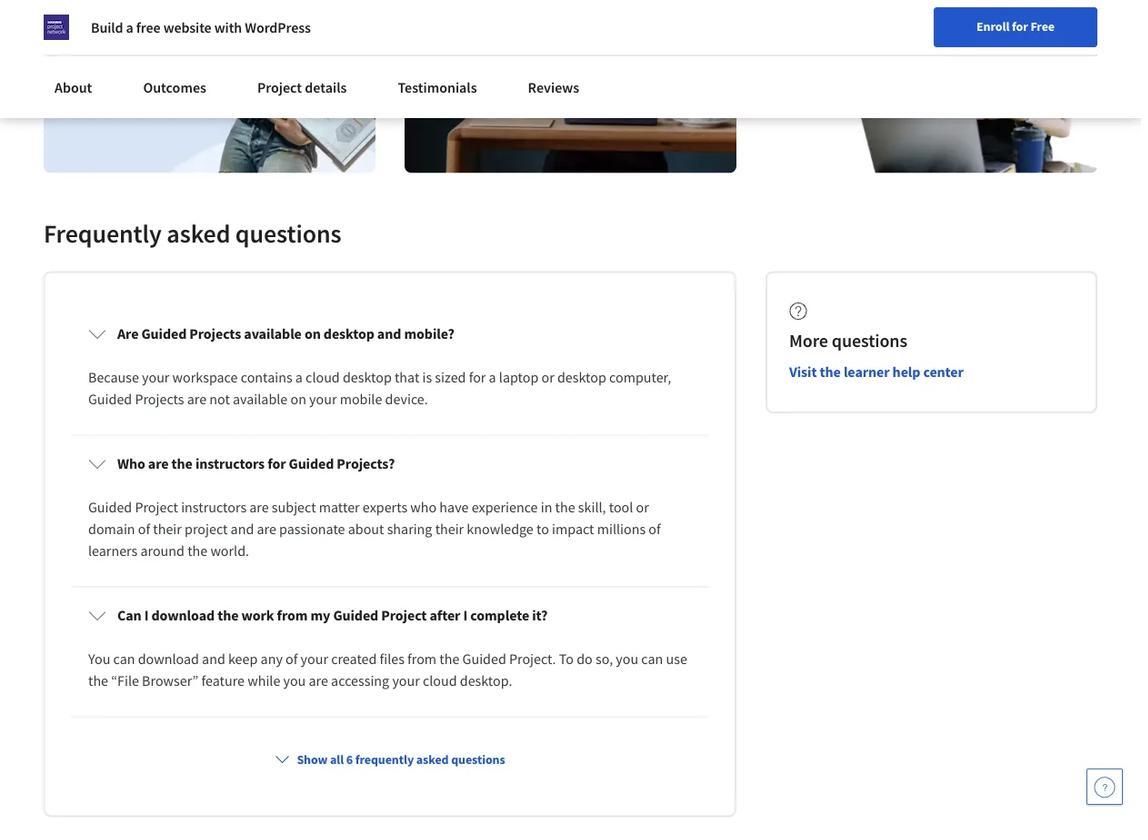 Task type: describe. For each thing, give the bounding box(es) containing it.
to
[[536, 521, 549, 539]]

testimonials
[[398, 78, 477, 96]]

who
[[117, 455, 145, 473]]

learner
[[844, 363, 890, 381]]

with
[[214, 18, 242, 36]]

download for can
[[138, 651, 199, 669]]

the down project
[[187, 542, 207, 561]]

knowledge
[[467, 521, 534, 539]]

from inside dropdown button
[[277, 607, 308, 625]]

reviews link
[[517, 67, 590, 107]]

enroll for free
[[976, 18, 1055, 35]]

that
[[395, 369, 419, 387]]

coursera image
[[15, 15, 130, 44]]

the inside can i download the work from my guided project after i complete it? dropdown button
[[217, 607, 239, 625]]

and inside guided project instructors are subject matter experts who have experience in the skill, tool or domain of their project and are passionate about sharing their knowledge to impact millions of learners around the world.
[[231, 521, 254, 539]]

are guided projects available on desktop and mobile?
[[117, 325, 455, 343]]

outcomes link
[[132, 67, 217, 107]]

project details link
[[246, 67, 358, 107]]

enroll for free button
[[934, 7, 1097, 47]]

visit
[[789, 363, 817, 381]]

1 their from the left
[[153, 521, 182, 539]]

wordpress
[[245, 18, 311, 36]]

millions
[[597, 521, 646, 539]]

cloud inside because your workspace contains a cloud desktop that is sized for a laptop or desktop computer, guided projects are not available on your mobile device.
[[306, 369, 340, 387]]

device.
[[385, 391, 428, 409]]

matter
[[319, 499, 360, 517]]

who are the instructors for guided projects?
[[117, 455, 395, 473]]

for inside because your workspace contains a cloud desktop that is sized for a laptop or desktop computer, guided projects are not available on your mobile device.
[[469, 369, 486, 387]]

testimonials link
[[387, 67, 488, 107]]

created
[[331, 651, 377, 669]]

enroll
[[976, 18, 1009, 35]]

you
[[88, 651, 110, 669]]

on inside because your workspace contains a cloud desktop that is sized for a laptop or desktop computer, guided projects are not available on your mobile device.
[[290, 391, 306, 409]]

coursera project network image
[[44, 15, 69, 40]]

about
[[55, 78, 92, 96]]

do
[[577, 651, 593, 669]]

visit the learner help center link
[[789, 363, 964, 381]]

my
[[310, 607, 330, 625]]

passionate
[[279, 521, 345, 539]]

guided project instructors are subject matter experts who have experience in the skill, tool or domain of their project and are passionate about sharing their knowledge to impact millions of learners around the world.
[[88, 499, 664, 561]]

center
[[923, 363, 964, 381]]

subject
[[272, 499, 316, 517]]

files
[[380, 651, 405, 669]]

mobile?
[[404, 325, 455, 343]]

"file
[[111, 672, 139, 691]]

your left mobile
[[309, 391, 337, 409]]

on inside dropdown button
[[304, 325, 321, 343]]

project inside guided project instructors are subject matter experts who have experience in the skill, tool or domain of their project and are passionate about sharing their knowledge to impact millions of learners around the world.
[[135, 499, 178, 517]]

show all 6 frequently asked questions button
[[268, 743, 512, 776]]

you can download and keep any of your created files from the guided project. to do so, you can use the "file browser" feature while you are accessing your cloud desktop.
[[88, 651, 690, 691]]

or inside guided project instructors are subject matter experts who have experience in the skill, tool or domain of their project and are passionate about sharing their knowledge to impact millions of learners around the world.
[[636, 499, 649, 517]]

desktop.
[[460, 672, 512, 691]]

world.
[[210, 542, 249, 561]]

free
[[1030, 18, 1055, 35]]

0 horizontal spatial questions
[[235, 217, 341, 249]]

build a free website with wordpress
[[91, 18, 311, 36]]

can
[[117, 607, 141, 625]]

experience
[[472, 499, 538, 517]]

domain
[[88, 521, 135, 539]]

guided inside dropdown button
[[333, 607, 378, 625]]

your left created
[[301, 651, 328, 669]]

is
[[422, 369, 432, 387]]

after
[[430, 607, 460, 625]]

your down files
[[392, 672, 420, 691]]

who
[[410, 499, 437, 517]]

while
[[247, 672, 280, 691]]

it?
[[532, 607, 548, 625]]

collapsed list
[[67, 302, 713, 722]]

more questions
[[789, 329, 907, 352]]

projects?
[[337, 455, 395, 473]]

who are the instructors for guided projects? button
[[74, 439, 706, 490]]

project
[[185, 521, 228, 539]]

from inside you can download and keep any of your created files from the guided project. to do so, you can use the "file browser" feature while you are accessing your cloud desktop.
[[407, 651, 437, 669]]

are inside because your workspace contains a cloud desktop that is sized for a laptop or desktop computer, guided projects are not available on your mobile device.
[[187, 391, 206, 409]]

not
[[209, 391, 230, 409]]

tool
[[609, 499, 633, 517]]

in
[[541, 499, 552, 517]]

or inside because your workspace contains a cloud desktop that is sized for a laptop or desktop computer, guided projects are not available on your mobile device.
[[541, 369, 554, 387]]

0 vertical spatial you
[[616, 651, 638, 669]]

questions inside dropdown button
[[451, 752, 505, 768]]

6
[[346, 752, 353, 768]]

2 horizontal spatial a
[[489, 369, 496, 387]]

browser"
[[142, 672, 198, 691]]

because
[[88, 369, 139, 387]]

instructors inside guided project instructors are subject matter experts who have experience in the skill, tool or domain of their project and are passionate about sharing their knowledge to impact millions of learners around the world.
[[181, 499, 246, 517]]

website
[[163, 18, 211, 36]]

mobile
[[340, 391, 382, 409]]

for inside button
[[1012, 18, 1028, 35]]

sized
[[435, 369, 466, 387]]

desktop up mobile
[[343, 369, 392, 387]]

help
[[892, 363, 920, 381]]

instructors inside dropdown button
[[195, 455, 265, 473]]

because your workspace contains a cloud desktop that is sized for a laptop or desktop computer, guided projects are not available on your mobile device.
[[88, 369, 674, 409]]

show
[[297, 752, 328, 768]]

about link
[[44, 67, 103, 107]]

project details
[[257, 78, 347, 96]]

any
[[261, 651, 283, 669]]

are down subject
[[257, 521, 276, 539]]

available inside dropdown button
[[244, 325, 302, 343]]



Task type: vqa. For each thing, say whether or not it's contained in the screenshot.
FOR inside button
yes



Task type: locate. For each thing, give the bounding box(es) containing it.
more
[[789, 329, 828, 352]]

contains
[[241, 369, 292, 387]]

2 horizontal spatial and
[[377, 325, 401, 343]]

1 can from the left
[[113, 651, 135, 669]]

around
[[140, 542, 185, 561]]

0 vertical spatial asked
[[167, 217, 230, 249]]

are inside who are the instructors for guided projects? dropdown button
[[148, 455, 169, 473]]

desktop inside dropdown button
[[324, 325, 374, 343]]

download up browser"
[[138, 651, 199, 669]]

are
[[117, 325, 139, 343]]

0 horizontal spatial or
[[541, 369, 554, 387]]

the right who
[[171, 455, 193, 473]]

1 horizontal spatial a
[[295, 369, 303, 387]]

of inside you can download and keep any of your created files from the guided project. to do so, you can use the "file browser" feature while you are accessing your cloud desktop.
[[286, 651, 298, 669]]

2 horizontal spatial questions
[[832, 329, 907, 352]]

1 horizontal spatial of
[[286, 651, 298, 669]]

project up the around
[[135, 499, 178, 517]]

details
[[305, 78, 347, 96]]

from left the my at the bottom left of page
[[277, 607, 308, 625]]

can left use
[[641, 651, 663, 669]]

the right visit
[[820, 363, 841, 381]]

learners
[[88, 542, 138, 561]]

0 horizontal spatial a
[[126, 18, 133, 36]]

2 can from the left
[[641, 651, 663, 669]]

0 horizontal spatial of
[[138, 521, 150, 539]]

the down after
[[439, 651, 459, 669]]

0 horizontal spatial for
[[267, 455, 286, 473]]

1 vertical spatial project
[[135, 499, 178, 517]]

available inside because your workspace contains a cloud desktop that is sized for a laptop or desktop computer, guided projects are not available on your mobile device.
[[233, 391, 288, 409]]

0 horizontal spatial cloud
[[306, 369, 340, 387]]

visit the learner help center
[[789, 363, 964, 381]]

the
[[820, 363, 841, 381], [171, 455, 193, 473], [555, 499, 575, 517], [187, 542, 207, 561], [217, 607, 239, 625], [439, 651, 459, 669], [88, 672, 108, 691]]

frequently
[[44, 217, 162, 249]]

0 horizontal spatial i
[[144, 607, 149, 625]]

1 horizontal spatial i
[[463, 607, 467, 625]]

outcomes
[[143, 78, 206, 96]]

are left accessing
[[309, 672, 328, 691]]

laptop
[[499, 369, 539, 387]]

0 vertical spatial download
[[151, 607, 215, 625]]

1 horizontal spatial or
[[636, 499, 649, 517]]

0 horizontal spatial from
[[277, 607, 308, 625]]

1 horizontal spatial for
[[469, 369, 486, 387]]

you right while
[[283, 672, 306, 691]]

0 vertical spatial project
[[257, 78, 302, 96]]

2 vertical spatial project
[[381, 607, 427, 625]]

asked inside dropdown button
[[416, 752, 449, 768]]

1 vertical spatial from
[[407, 651, 437, 669]]

computer,
[[609, 369, 671, 387]]

0 vertical spatial for
[[1012, 18, 1028, 35]]

so,
[[595, 651, 613, 669]]

reviews
[[528, 78, 579, 96]]

for inside dropdown button
[[267, 455, 286, 473]]

sharing
[[387, 521, 432, 539]]

workspace
[[172, 369, 238, 387]]

0 vertical spatial on
[[304, 325, 321, 343]]

0 horizontal spatial and
[[202, 651, 225, 669]]

have
[[439, 499, 469, 517]]

are
[[187, 391, 206, 409], [148, 455, 169, 473], [249, 499, 269, 517], [257, 521, 276, 539], [309, 672, 328, 691]]

work
[[241, 607, 274, 625]]

complete
[[470, 607, 529, 625]]

0 vertical spatial questions
[[235, 217, 341, 249]]

0 vertical spatial cloud
[[306, 369, 340, 387]]

1 horizontal spatial questions
[[451, 752, 505, 768]]

your
[[142, 369, 170, 387], [309, 391, 337, 409], [301, 651, 328, 669], [392, 672, 420, 691]]

can up the "file
[[113, 651, 135, 669]]

asked
[[167, 217, 230, 249], [416, 752, 449, 768]]

1 horizontal spatial from
[[407, 651, 437, 669]]

project left after
[[381, 607, 427, 625]]

i right the can
[[144, 607, 149, 625]]

are guided projects available on desktop and mobile? button
[[74, 309, 706, 360]]

can i download the work from my guided project after i complete it?
[[117, 607, 548, 625]]

download inside you can download and keep any of your created files from the guided project. to do so, you can use the "file browser" feature while you are accessing your cloud desktop.
[[138, 651, 199, 669]]

1 horizontal spatial project
[[257, 78, 302, 96]]

projects inside because your workspace contains a cloud desktop that is sized for a laptop or desktop computer, guided projects are not available on your mobile device.
[[135, 391, 184, 409]]

2 vertical spatial and
[[202, 651, 225, 669]]

their down have
[[435, 521, 464, 539]]

guided inside guided project instructors are subject matter experts who have experience in the skill, tool or domain of their project and are passionate about sharing their knowledge to impact millions of learners around the world.
[[88, 499, 132, 517]]

for right sized
[[469, 369, 486, 387]]

guided
[[141, 325, 187, 343], [88, 391, 132, 409], [289, 455, 334, 473], [88, 499, 132, 517], [333, 607, 378, 625], [462, 651, 506, 669]]

a left laptop
[[489, 369, 496, 387]]

of right any
[[286, 651, 298, 669]]

1 horizontal spatial cloud
[[423, 672, 457, 691]]

a right the contains
[[295, 369, 303, 387]]

can i download the work from my guided project after i complete it? button
[[74, 591, 706, 642]]

or right laptop
[[541, 369, 554, 387]]

desktop
[[324, 325, 374, 343], [343, 369, 392, 387], [557, 369, 606, 387]]

are right who
[[148, 455, 169, 473]]

instructors
[[195, 455, 265, 473], [181, 499, 246, 517]]

on up because your workspace contains a cloud desktop that is sized for a laptop or desktop computer, guided projects are not available on your mobile device.
[[304, 325, 321, 343]]

0 vertical spatial available
[[244, 325, 302, 343]]

1 vertical spatial projects
[[135, 391, 184, 409]]

None search field
[[245, 11, 426, 48]]

2 their from the left
[[435, 521, 464, 539]]

instructors down not
[[195, 455, 265, 473]]

2 horizontal spatial of
[[649, 521, 661, 539]]

1 vertical spatial download
[[138, 651, 199, 669]]

and
[[377, 325, 401, 343], [231, 521, 254, 539], [202, 651, 225, 669]]

guided down because
[[88, 391, 132, 409]]

or right tool
[[636, 499, 649, 517]]

0 horizontal spatial asked
[[167, 217, 230, 249]]

your right because
[[142, 369, 170, 387]]

projects up the workspace
[[189, 325, 241, 343]]

1 vertical spatial available
[[233, 391, 288, 409]]

0 horizontal spatial you
[[283, 672, 306, 691]]

and inside you can download and keep any of your created files from the guided project. to do so, you can use the "file browser" feature while you are accessing your cloud desktop.
[[202, 651, 225, 669]]

1 horizontal spatial projects
[[189, 325, 241, 343]]

guided inside because your workspace contains a cloud desktop that is sized for a laptop or desktop computer, guided projects are not available on your mobile device.
[[88, 391, 132, 409]]

from right files
[[407, 651, 437, 669]]

1 horizontal spatial and
[[231, 521, 254, 539]]

download right the can
[[151, 607, 215, 625]]

can
[[113, 651, 135, 669], [641, 651, 663, 669]]

project inside dropdown button
[[381, 607, 427, 625]]

experts
[[363, 499, 407, 517]]

cloud left desktop.
[[423, 672, 457, 691]]

2 i from the left
[[463, 607, 467, 625]]

1 vertical spatial on
[[290, 391, 306, 409]]

guided up 'domain'
[[88, 499, 132, 517]]

available up the contains
[[244, 325, 302, 343]]

0 vertical spatial or
[[541, 369, 554, 387]]

for up subject
[[267, 455, 286, 473]]

and up feature
[[202, 651, 225, 669]]

projects inside are guided projects available on desktop and mobile? dropdown button
[[189, 325, 241, 343]]

about
[[348, 521, 384, 539]]

impact
[[552, 521, 594, 539]]

1 vertical spatial cloud
[[423, 672, 457, 691]]

feature
[[201, 672, 245, 691]]

i right after
[[463, 607, 467, 625]]

the down you
[[88, 672, 108, 691]]

are left subject
[[249, 499, 269, 517]]

1 vertical spatial and
[[231, 521, 254, 539]]

2 horizontal spatial for
[[1012, 18, 1028, 35]]

2 vertical spatial for
[[267, 455, 286, 473]]

0 vertical spatial from
[[277, 607, 308, 625]]

desktop left computer, at the right top of the page
[[557, 369, 606, 387]]

frequently
[[355, 752, 414, 768]]

show notifications image
[[962, 23, 984, 45]]

cloud inside you can download and keep any of your created files from the guided project. to do so, you can use the "file browser" feature while you are accessing your cloud desktop.
[[423, 672, 457, 691]]

to
[[559, 651, 574, 669]]

projects down the workspace
[[135, 391, 184, 409]]

on down the contains
[[290, 391, 306, 409]]

1 vertical spatial or
[[636, 499, 649, 517]]

all
[[330, 752, 344, 768]]

of right millions
[[649, 521, 661, 539]]

and left mobile?
[[377, 325, 401, 343]]

guided up subject
[[289, 455, 334, 473]]

0 horizontal spatial their
[[153, 521, 182, 539]]

0 vertical spatial instructors
[[195, 455, 265, 473]]

you
[[616, 651, 638, 669], [283, 672, 306, 691]]

the left work
[[217, 607, 239, 625]]

keep
[[228, 651, 258, 669]]

projects
[[189, 325, 241, 343], [135, 391, 184, 409]]

0 horizontal spatial can
[[113, 651, 135, 669]]

1 vertical spatial for
[[469, 369, 486, 387]]

guided right the my at the bottom left of page
[[333, 607, 378, 625]]

0 vertical spatial projects
[[189, 325, 241, 343]]

the inside who are the instructors for guided projects? dropdown button
[[171, 455, 193, 473]]

and up world.
[[231, 521, 254, 539]]

and inside dropdown button
[[377, 325, 401, 343]]

build
[[91, 18, 123, 36]]

cloud
[[306, 369, 340, 387], [423, 672, 457, 691]]

0 horizontal spatial projects
[[135, 391, 184, 409]]

2 horizontal spatial project
[[381, 607, 427, 625]]

are left not
[[187, 391, 206, 409]]

of up the around
[[138, 521, 150, 539]]

1 horizontal spatial can
[[641, 651, 663, 669]]

a left the free
[[126, 18, 133, 36]]

use
[[666, 651, 687, 669]]

cloud up mobile
[[306, 369, 340, 387]]

download for i
[[151, 607, 215, 625]]

show all 6 frequently asked questions
[[297, 752, 505, 768]]

project.
[[509, 651, 556, 669]]

guided inside you can download and keep any of your created files from the guided project. to do so, you can use the "file browser" feature while you are accessing your cloud desktop.
[[462, 651, 506, 669]]

instructors up project
[[181, 499, 246, 517]]

2 vertical spatial questions
[[451, 752, 505, 768]]

available down the contains
[[233, 391, 288, 409]]

on
[[304, 325, 321, 343], [290, 391, 306, 409]]

for left free
[[1012, 18, 1028, 35]]

you right so,
[[616, 651, 638, 669]]

1 vertical spatial instructors
[[181, 499, 246, 517]]

download inside dropdown button
[[151, 607, 215, 625]]

are inside you can download and keep any of your created files from the guided project. to do so, you can use the "file browser" feature while you are accessing your cloud desktop.
[[309, 672, 328, 691]]

1 vertical spatial asked
[[416, 752, 449, 768]]

guided up desktop.
[[462, 651, 506, 669]]

a
[[126, 18, 133, 36], [295, 369, 303, 387], [489, 369, 496, 387]]

the right in
[[555, 499, 575, 517]]

their up the around
[[153, 521, 182, 539]]

0 vertical spatial and
[[377, 325, 401, 343]]

free
[[136, 18, 161, 36]]

1 vertical spatial you
[[283, 672, 306, 691]]

accessing
[[331, 672, 389, 691]]

skill,
[[578, 499, 606, 517]]

from
[[277, 607, 308, 625], [407, 651, 437, 669]]

0 horizontal spatial project
[[135, 499, 178, 517]]

guided right are at the left
[[141, 325, 187, 343]]

1 vertical spatial questions
[[832, 329, 907, 352]]

1 i from the left
[[144, 607, 149, 625]]

1 horizontal spatial you
[[616, 651, 638, 669]]

project
[[257, 78, 302, 96], [135, 499, 178, 517], [381, 607, 427, 625]]

project left details
[[257, 78, 302, 96]]

desktop up because your workspace contains a cloud desktop that is sized for a laptop or desktop computer, guided projects are not available on your mobile device.
[[324, 325, 374, 343]]

1 horizontal spatial asked
[[416, 752, 449, 768]]

i
[[144, 607, 149, 625], [463, 607, 467, 625]]

menu item
[[826, 18, 943, 77]]

1 horizontal spatial their
[[435, 521, 464, 539]]

help center image
[[1094, 776, 1116, 798]]

or
[[541, 369, 554, 387], [636, 499, 649, 517]]



